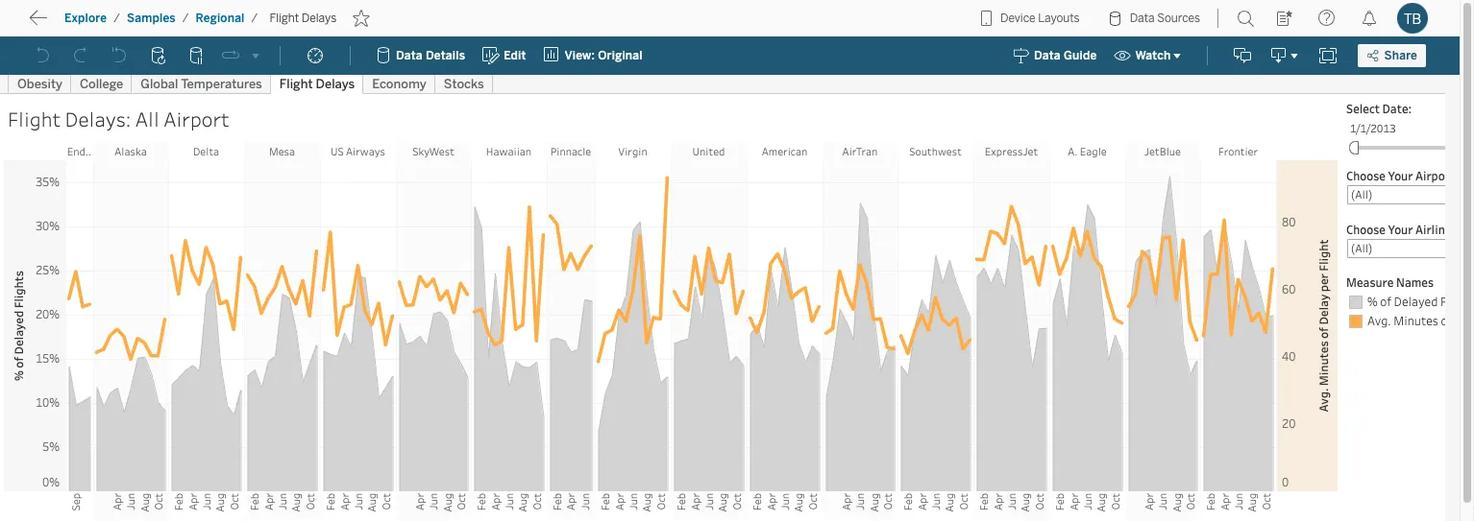 Task type: describe. For each thing, give the bounding box(es) containing it.
skip to content link
[[46, 10, 196, 36]]

skip
[[50, 14, 83, 33]]

regional link
[[195, 11, 246, 26]]

2 / from the left
[[182, 12, 189, 25]]

skip to content
[[50, 14, 165, 33]]

flight
[[269, 12, 299, 25]]

samples link
[[126, 11, 177, 26]]

regional
[[196, 12, 245, 25]]

explore link
[[63, 11, 108, 26]]

flight delays
[[269, 12, 337, 25]]



Task type: vqa. For each thing, say whether or not it's contained in the screenshot.
Skip to Content
yes



Task type: locate. For each thing, give the bounding box(es) containing it.
/ right samples link
[[182, 12, 189, 25]]

2 horizontal spatial /
[[251, 12, 258, 25]]

delays
[[302, 12, 337, 25]]

explore
[[64, 12, 107, 25]]

/ right to
[[114, 12, 120, 25]]

content
[[106, 14, 165, 33]]

flight delays element
[[264, 12, 342, 25]]

/
[[114, 12, 120, 25], [182, 12, 189, 25], [251, 12, 258, 25]]

1 horizontal spatial /
[[182, 12, 189, 25]]

to
[[86, 14, 102, 33]]

0 horizontal spatial /
[[114, 12, 120, 25]]

3 / from the left
[[251, 12, 258, 25]]

/ left the flight
[[251, 12, 258, 25]]

samples
[[127, 12, 176, 25]]

explore / samples / regional /
[[64, 12, 258, 25]]

1 / from the left
[[114, 12, 120, 25]]



